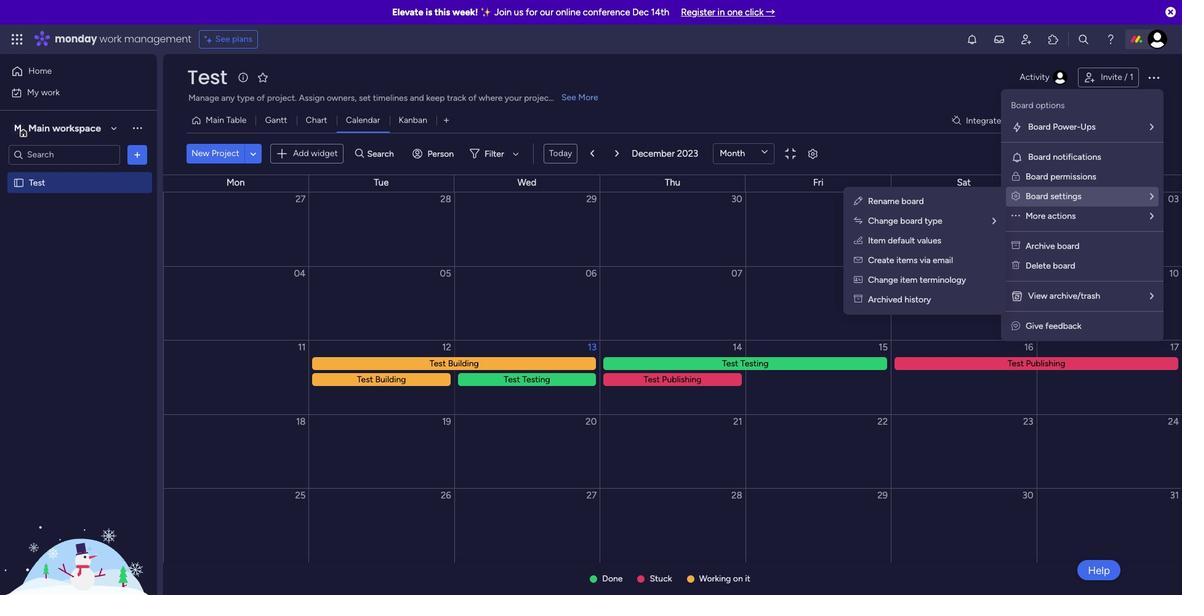 Task type: vqa. For each thing, say whether or not it's contained in the screenshot.
Search icon
no



Task type: locate. For each thing, give the bounding box(es) containing it.
my work
[[27, 87, 60, 98]]

type for board
[[925, 216, 942, 227]]

0 vertical spatial see
[[215, 34, 230, 44]]

board for board power-ups
[[1028, 122, 1051, 132]]

1 horizontal spatial work
[[99, 32, 122, 46]]

add widget
[[293, 148, 338, 159]]

test right public board icon
[[29, 178, 45, 188]]

test up manage
[[187, 63, 227, 91]]

1 horizontal spatial test
[[187, 63, 227, 91]]

working
[[699, 574, 731, 585]]

one
[[727, 7, 743, 18]]

board for archive
[[1057, 241, 1080, 252]]

options
[[1036, 100, 1065, 111]]

1 vertical spatial test
[[29, 178, 45, 188]]

0 vertical spatial work
[[99, 32, 122, 46]]

v2 email column image
[[854, 256, 863, 266]]

inbox image
[[993, 33, 1005, 46]]

via
[[920, 256, 931, 266]]

archive/trash
[[1050, 291, 1100, 302]]

1 vertical spatial more
[[1026, 211, 1046, 222]]

list arrow image for board settings
[[1150, 193, 1154, 201]]

more
[[578, 92, 598, 103], [1026, 211, 1046, 222]]

invite members image
[[1020, 33, 1032, 46]]

1 horizontal spatial type
[[925, 216, 942, 227]]

archive
[[1026, 241, 1055, 252]]

workspace image
[[12, 122, 24, 135]]

1 vertical spatial list arrow image
[[1150, 212, 1154, 221]]

board up delete board
[[1057, 241, 1080, 252]]

1 vertical spatial change
[[868, 275, 898, 286]]

chart
[[306, 115, 327, 126]]

today
[[549, 148, 572, 159]]

v2 client name column image
[[854, 275, 863, 286]]

1
[[1130, 72, 1133, 83]]

1 horizontal spatial of
[[468, 93, 477, 103]]

board right dapulse admin menu image
[[1026, 191, 1048, 202]]

type for any
[[237, 93, 255, 103]]

set
[[359, 93, 371, 103]]

work inside button
[[41, 87, 60, 98]]

m
[[14, 123, 22, 133]]

gantt
[[265, 115, 287, 126]]

lottie animation element
[[0, 472, 157, 596]]

add
[[293, 148, 309, 159]]

item
[[868, 236, 886, 246]]

main for main table
[[206, 115, 224, 126]]

see more
[[562, 92, 598, 103]]

add to favorites image
[[257, 71, 269, 83]]

list arrow image for change board type
[[992, 217, 996, 226]]

2 of from the left
[[468, 93, 477, 103]]

0 vertical spatial list arrow image
[[1150, 193, 1154, 201]]

change down create
[[868, 275, 898, 286]]

2 list arrow image from the top
[[1150, 212, 1154, 221]]

board
[[1011, 100, 1034, 111], [1028, 122, 1051, 132], [1028, 152, 1051, 163], [1026, 172, 1048, 182], [1026, 191, 1048, 202]]

new project button
[[187, 144, 244, 164]]

person
[[428, 149, 454, 159]]

Test field
[[184, 63, 230, 91]]

december 2023
[[632, 148, 698, 159]]

work right "monday"
[[99, 32, 122, 46]]

board right board notifications image
[[1028, 152, 1051, 163]]

0 horizontal spatial type
[[237, 93, 255, 103]]

main left table
[[206, 115, 224, 126]]

on
[[733, 574, 743, 585]]

1 vertical spatial options image
[[131, 149, 143, 161]]

gantt button
[[256, 111, 297, 131]]

main inside button
[[206, 115, 224, 126]]

change down rename
[[868, 216, 898, 227]]

0 horizontal spatial see
[[215, 34, 230, 44]]

0 horizontal spatial work
[[41, 87, 60, 98]]

filter
[[485, 149, 504, 159]]

menu
[[1001, 89, 1164, 342]]

list arrow image
[[1150, 193, 1154, 201], [1150, 212, 1154, 221]]

type up values
[[925, 216, 942, 227]]

change item terminology
[[868, 275, 966, 286]]

of
[[257, 93, 265, 103], [468, 93, 477, 103]]

apps image
[[1047, 33, 1060, 46]]

see inside button
[[215, 34, 230, 44]]

search everything image
[[1077, 33, 1090, 46]]

1 list arrow image from the top
[[1150, 193, 1154, 201]]

board for board notifications
[[1028, 152, 1051, 163]]

chart button
[[297, 111, 337, 131]]

add view image
[[444, 116, 449, 125]]

0 vertical spatial test
[[187, 63, 227, 91]]

v2 permission outline image
[[1012, 172, 1020, 182]]

1 horizontal spatial main
[[206, 115, 224, 126]]

board up board power-ups image
[[1011, 100, 1034, 111]]

working on it
[[699, 574, 750, 585]]

1 of from the left
[[257, 93, 265, 103]]

1 vertical spatial work
[[41, 87, 60, 98]]

2 change from the top
[[868, 275, 898, 286]]

board right v2 permission outline icon
[[1026, 172, 1048, 182]]

more right the more dots image
[[1026, 211, 1046, 222]]

1 change from the top
[[868, 216, 898, 227]]

option
[[0, 172, 157, 174]]

more right the project
[[578, 92, 598, 103]]

december
[[632, 148, 675, 159]]

board down board options
[[1028, 122, 1051, 132]]

work
[[99, 32, 122, 46], [41, 87, 60, 98]]

options image
[[1146, 70, 1161, 85], [131, 149, 143, 161]]

2023
[[677, 148, 698, 159]]

rename
[[868, 196, 899, 207]]

sat
[[957, 177, 971, 188]]

power-
[[1053, 122, 1081, 132]]

work for monday
[[99, 32, 122, 46]]

1 vertical spatial see
[[562, 92, 576, 103]]

see left plans
[[215, 34, 230, 44]]

options image down workspace options icon on the left top
[[131, 149, 143, 161]]

test inside list box
[[29, 178, 45, 188]]

list arrow image
[[1150, 123, 1154, 132], [591, 150, 594, 158], [615, 150, 619, 158], [992, 217, 996, 226], [1150, 292, 1154, 301]]

home button
[[7, 62, 132, 81]]

board settings
[[1026, 191, 1082, 202]]

v2 change image
[[854, 216, 863, 227]]

of down add to favorites icon
[[257, 93, 265, 103]]

register in one click →
[[681, 7, 775, 18]]

and
[[410, 93, 424, 103]]

test list box
[[0, 170, 157, 360]]

main
[[206, 115, 224, 126], [28, 122, 50, 134]]

create
[[868, 256, 894, 266]]

home
[[28, 66, 52, 76]]

0 horizontal spatial of
[[257, 93, 265, 103]]

0 horizontal spatial more
[[578, 92, 598, 103]]

it
[[745, 574, 750, 585]]

board down the archive board
[[1053, 261, 1075, 272]]

give
[[1026, 321, 1043, 332]]

our
[[540, 7, 554, 18]]

1 horizontal spatial more
[[1026, 211, 1046, 222]]

main inside workspace selection element
[[28, 122, 50, 134]]

integrate
[[966, 115, 1001, 126]]

help button
[[1078, 561, 1121, 581]]

see right the project
[[562, 92, 576, 103]]

board up change board type
[[902, 196, 924, 207]]

dapulse admin menu image
[[1012, 191, 1020, 202]]

/
[[1124, 72, 1128, 83]]

type right any at the left top of the page
[[237, 93, 255, 103]]

automate
[[1089, 115, 1128, 126]]

board up 'item default values'
[[900, 216, 923, 227]]

lottie animation image
[[0, 472, 157, 596]]

options image right 1
[[1146, 70, 1161, 85]]

person button
[[408, 144, 461, 164]]

0 horizontal spatial main
[[28, 122, 50, 134]]

0 vertical spatial change
[[868, 216, 898, 227]]

1 horizontal spatial options image
[[1146, 70, 1161, 85]]

see for see plans
[[215, 34, 230, 44]]

my work button
[[7, 83, 132, 103]]

dapulse edit image
[[854, 196, 863, 207]]

board options
[[1011, 100, 1065, 111]]

click
[[745, 7, 764, 18]]

✨
[[480, 7, 492, 18]]

0 vertical spatial type
[[237, 93, 255, 103]]

1 vertical spatial type
[[925, 216, 942, 227]]

in
[[718, 7, 725, 18]]

change
[[868, 216, 898, 227], [868, 275, 898, 286]]

0 vertical spatial more
[[578, 92, 598, 103]]

rename board
[[868, 196, 924, 207]]

main for main workspace
[[28, 122, 50, 134]]

kanban
[[399, 115, 427, 126]]

where
[[479, 93, 503, 103]]

main right workspace image
[[28, 122, 50, 134]]

week!
[[452, 7, 478, 18]]

my
[[27, 87, 39, 98]]

archived history
[[868, 295, 931, 305]]

0 horizontal spatial test
[[29, 178, 45, 188]]

work right my
[[41, 87, 60, 98]]

1 horizontal spatial see
[[562, 92, 576, 103]]

conference
[[583, 7, 630, 18]]

type
[[237, 93, 255, 103], [925, 216, 942, 227]]

of right track
[[468, 93, 477, 103]]

elevate is this week! ✨ join us for our online conference dec 14th
[[392, 7, 669, 18]]



Task type: describe. For each thing, give the bounding box(es) containing it.
view
[[1028, 291, 1048, 302]]

default
[[888, 236, 915, 246]]

kanban button
[[389, 111, 437, 131]]

assign
[[299, 93, 325, 103]]

elevate
[[392, 7, 423, 18]]

notifications
[[1053, 152, 1101, 163]]

notifications image
[[966, 33, 978, 46]]

invite / 1 button
[[1078, 68, 1139, 87]]

board for delete
[[1053, 261, 1075, 272]]

public board image
[[13, 177, 25, 189]]

see more link
[[560, 92, 599, 104]]

0 horizontal spatial options image
[[131, 149, 143, 161]]

collapse board header image
[[1151, 116, 1161, 126]]

online
[[556, 7, 581, 18]]

done
[[602, 574, 623, 585]]

Search in workspace field
[[26, 148, 103, 162]]

feedback
[[1045, 321, 1081, 332]]

activity button
[[1015, 68, 1073, 87]]

→
[[766, 7, 775, 18]]

board power-ups
[[1028, 122, 1096, 132]]

v2 delete line image
[[1012, 261, 1020, 272]]

stuck
[[650, 574, 672, 585]]

keep
[[426, 93, 445, 103]]

more inside menu
[[1026, 211, 1046, 222]]

change board type
[[868, 216, 942, 227]]

v2 search image
[[355, 147, 364, 161]]

menu containing board options
[[1001, 89, 1164, 342]]

14th
[[651, 7, 669, 18]]

for
[[526, 7, 538, 18]]

archive board
[[1026, 241, 1080, 252]]

0 vertical spatial options image
[[1146, 70, 1161, 85]]

change for change board type
[[868, 216, 898, 227]]

board notifications
[[1028, 152, 1101, 163]]

history
[[905, 295, 931, 305]]

main table button
[[187, 111, 256, 131]]

wed
[[518, 177, 536, 188]]

any
[[221, 93, 235, 103]]

help
[[1088, 565, 1110, 577]]

list arrow image for more actions
[[1150, 212, 1154, 221]]

activity
[[1020, 72, 1050, 83]]

widget
[[311, 148, 338, 159]]

sun
[[1102, 177, 1118, 188]]

add widget button
[[270, 144, 343, 164]]

show board description image
[[236, 71, 250, 84]]

fri
[[813, 177, 823, 188]]

actions
[[1048, 211, 1076, 222]]

board for rename
[[902, 196, 924, 207]]

more actions
[[1026, 211, 1076, 222]]

arrow down image
[[508, 147, 523, 161]]

board for board permissions
[[1026, 172, 1048, 182]]

help image
[[1105, 33, 1117, 46]]

stands.
[[554, 93, 581, 103]]

view archive/trash image
[[1011, 291, 1023, 303]]

autopilot image
[[1074, 112, 1084, 128]]

filter button
[[465, 144, 523, 164]]

give feedback
[[1026, 321, 1081, 332]]

v2 user feedback image
[[1012, 321, 1020, 332]]

project.
[[267, 93, 297, 103]]

change for change item terminology
[[868, 275, 898, 286]]

manage any type of project. assign owners, set timelines and keep track of where your project stands.
[[188, 93, 581, 103]]

list arrow image for view archive/trash
[[1150, 292, 1154, 301]]

item
[[900, 275, 918, 286]]

board for board options
[[1011, 100, 1034, 111]]

plans
[[232, 34, 253, 44]]

dec
[[632, 7, 649, 18]]

main workspace
[[28, 122, 101, 134]]

calendar
[[346, 115, 380, 126]]

board for board settings
[[1026, 191, 1048, 202]]

select product image
[[11, 33, 23, 46]]

monday
[[55, 32, 97, 46]]

today button
[[543, 144, 578, 164]]

workspace options image
[[131, 122, 143, 134]]

permissions
[[1050, 172, 1096, 182]]

item default values
[[868, 236, 941, 246]]

calendar button
[[337, 111, 389, 131]]

board notifications image
[[1011, 151, 1023, 164]]

terminology
[[920, 275, 966, 286]]

tue
[[374, 177, 389, 188]]

james peterson image
[[1148, 30, 1167, 49]]

angle down image
[[250, 149, 256, 159]]

delete
[[1026, 261, 1051, 272]]

main table
[[206, 115, 247, 126]]

your
[[505, 93, 522, 103]]

work for my
[[41, 87, 60, 98]]

monday work management
[[55, 32, 191, 46]]

see for see more
[[562, 92, 576, 103]]

board for change
[[900, 216, 923, 227]]

thu
[[665, 177, 680, 188]]

project
[[524, 93, 552, 103]]

workspace selection element
[[12, 121, 103, 137]]

management
[[124, 32, 191, 46]]

board power-ups image
[[1011, 121, 1023, 134]]

dapulse archived image
[[854, 295, 863, 305]]

project
[[212, 148, 239, 159]]

owners,
[[327, 93, 357, 103]]

dapulse archived image
[[1012, 241, 1020, 252]]

view archive/trash
[[1028, 291, 1100, 302]]

track
[[447, 93, 466, 103]]

manage
[[188, 93, 219, 103]]

settings
[[1050, 191, 1082, 202]]

list arrow image for board power-ups
[[1150, 123, 1154, 132]]

dapulse integrations image
[[952, 116, 961, 125]]

this
[[435, 7, 450, 18]]

more dots image
[[1012, 211, 1020, 222]]

values
[[917, 236, 941, 246]]

Search field
[[364, 145, 401, 163]]

is
[[426, 7, 432, 18]]

see plans
[[215, 34, 253, 44]]

v2 item default values image
[[854, 236, 863, 246]]

ups
[[1081, 122, 1096, 132]]

see plans button
[[199, 30, 258, 49]]



